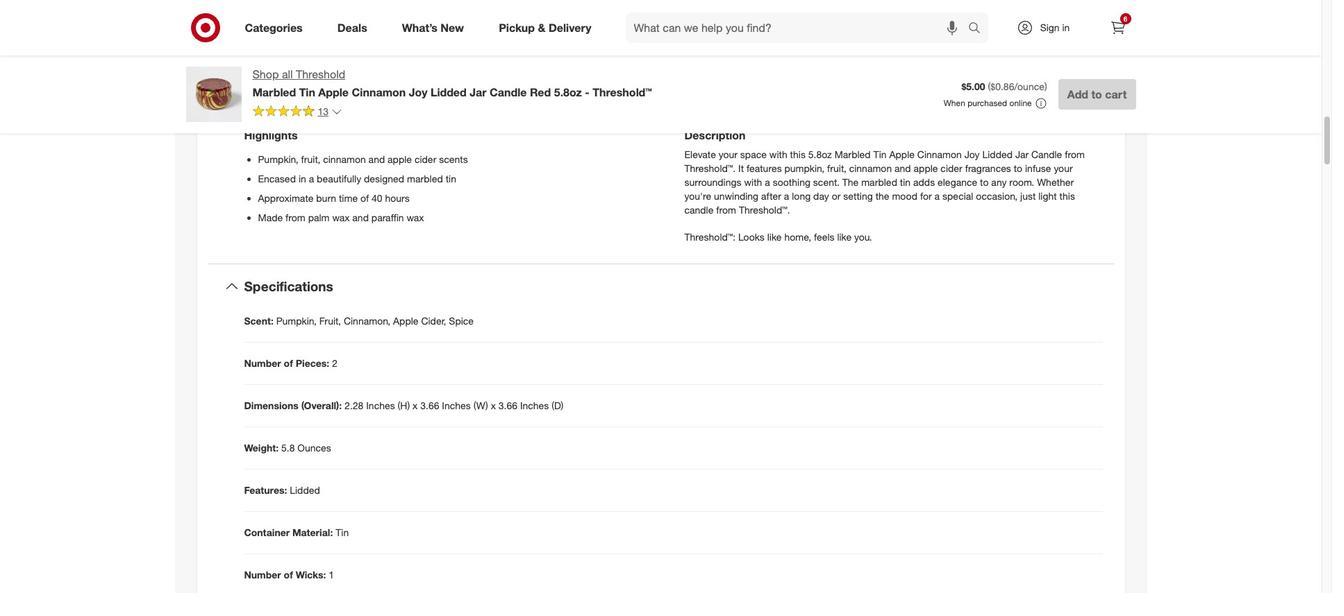 Task type: locate. For each thing, give the bounding box(es) containing it.
marbled up the
[[861, 176, 897, 187]]

5.8oz inside shop all threshold marbled tin apple cinnamon joy lidded jar candle red 5.8oz - threshold™
[[554, 85, 582, 99]]

0 horizontal spatial like
[[767, 231, 782, 243]]

0 horizontal spatial with
[[744, 176, 762, 187]]

approximate burn time of 40 hours
[[258, 192, 410, 204]]

2 vertical spatial to
[[980, 176, 989, 187]]

from
[[1065, 148, 1085, 160], [716, 203, 736, 215], [285, 212, 305, 224]]

5.8oz inside elevate your space with this 5.8oz marbled tin apple cinnamon joy lidded jar candle from threshold™. it features pumpkin, fruit, cinnamon and apple cider fragrances to infuse your surroundings with a soothing scent. the marbled tin adds elegance to any room. whether you're unwinding after a long day or setting the mood for a special occasion, just light this candle from threshold™.
[[808, 148, 832, 160]]

5.8oz left -
[[554, 85, 582, 99]]

1 vertical spatial this
[[790, 148, 806, 160]]

apple up the designed
[[388, 153, 412, 165]]

2 vertical spatial lidded
[[290, 485, 320, 496]]

number for number of pieces: 2
[[244, 357, 281, 369]]

apple inside elevate your space with this 5.8oz marbled tin apple cinnamon joy lidded jar candle from threshold™. it features pumpkin, fruit, cinnamon and apple cider fragrances to infuse your surroundings with a soothing scent. the marbled tin adds elegance to any room. whether you're unwinding after a long day or setting the mood for a special occasion, just light this candle from threshold™.
[[889, 148, 915, 160]]

container material: tin
[[244, 527, 349, 539]]

to inside button
[[1092, 88, 1102, 101]]

2 inches from the left
[[442, 400, 471, 412]]

2 horizontal spatial tin
[[873, 148, 887, 160]]

1 vertical spatial marbled
[[835, 148, 871, 160]]

tin inside elevate your space with this 5.8oz marbled tin apple cinnamon joy lidded jar candle from threshold™. it features pumpkin, fruit, cinnamon and apple cider fragrances to infuse your surroundings with a soothing scent. the marbled tin adds elegance to any room. whether you're unwinding after a long day or setting the mood for a special occasion, just light this candle from threshold™.
[[900, 176, 911, 187]]

0 vertical spatial cinnamon
[[352, 85, 406, 99]]

1 vertical spatial apple
[[889, 148, 915, 160]]

pumpkin, left fruit,
[[276, 315, 317, 327]]

threshold™.
[[685, 162, 736, 174], [739, 203, 790, 215]]

inches left (d)
[[520, 400, 549, 412]]

1 vertical spatial cinnamon
[[917, 148, 962, 160]]

pumpkin,
[[258, 153, 298, 165], [276, 315, 317, 327]]

infuse
[[1025, 162, 1051, 174]]

item
[[685, 36, 719, 55]]

1 horizontal spatial wax
[[407, 212, 424, 224]]

1 vertical spatial jar
[[1015, 148, 1029, 160]]

2 number from the top
[[244, 569, 281, 581]]

0 horizontal spatial tin
[[299, 85, 315, 99]]

cinnamon inside elevate your space with this 5.8oz marbled tin apple cinnamon joy lidded jar candle from threshold™. it features pumpkin, fruit, cinnamon and apple cider fragrances to infuse your surroundings with a soothing scent. the marbled tin adds elegance to any room. whether you're unwinding after a long day or setting the mood for a special occasion, just light this candle from threshold™.
[[849, 162, 892, 174]]

cinnamon up beautifully
[[323, 153, 366, 165]]

wax down hours
[[407, 212, 424, 224]]

this up pumpkin,
[[790, 148, 806, 160]]

5.8oz up pumpkin,
[[808, 148, 832, 160]]

fruit, up beautifully
[[301, 153, 320, 165]]

0 horizontal spatial joy
[[409, 85, 427, 99]]

inches left (w)
[[442, 400, 471, 412]]

1 horizontal spatial cider
[[941, 162, 963, 174]]

marbled
[[407, 173, 443, 185], [861, 176, 897, 187]]

0 horizontal spatial in
[[299, 173, 306, 185]]

2 horizontal spatial apple
[[889, 148, 915, 160]]

a right for
[[935, 189, 940, 201]]

cinnamon
[[352, 85, 406, 99], [917, 148, 962, 160]]

1 horizontal spatial 3.66
[[499, 400, 517, 412]]

about
[[603, 36, 649, 55]]

x
[[413, 400, 418, 412], [491, 400, 496, 412]]

3.66
[[420, 400, 439, 412], [499, 400, 517, 412]]

adds
[[913, 176, 935, 187]]

like
[[767, 231, 782, 243], [837, 231, 852, 243]]

cinnamon up adds on the right
[[917, 148, 962, 160]]

cider up elegance
[[941, 162, 963, 174]]

1 vertical spatial lidded
[[982, 148, 1013, 160]]

0 vertical spatial in
[[1062, 22, 1070, 33]]

0 vertical spatial jar
[[470, 85, 487, 99]]

x right (w)
[[491, 400, 496, 412]]

and
[[369, 153, 385, 165], [895, 162, 911, 174], [352, 212, 369, 224]]

lidded inside shop all threshold marbled tin apple cinnamon joy lidded jar candle red 5.8oz - threshold™
[[431, 85, 467, 99]]

1 horizontal spatial x
[[491, 400, 496, 412]]

1 horizontal spatial joy
[[965, 148, 980, 160]]

to down fragrances
[[980, 176, 989, 187]]

threshold™
[[593, 85, 652, 99]]

1 horizontal spatial cinnamon
[[917, 148, 962, 160]]

1 horizontal spatial inches
[[442, 400, 471, 412]]

number down container
[[244, 569, 281, 581]]

to right the add
[[1092, 88, 1102, 101]]

marbled up hours
[[407, 173, 443, 185]]

inches
[[366, 400, 395, 412], [442, 400, 471, 412], [520, 400, 549, 412]]

1 vertical spatial number
[[244, 569, 281, 581]]

$5.00 ( $0.86 /ounce )
[[962, 81, 1047, 92]]

add to cart
[[1067, 88, 1127, 101]]

2 vertical spatial apple
[[393, 315, 418, 327]]

and up mood
[[895, 162, 911, 174]]

pumpkin, up encased
[[258, 153, 298, 165]]

0 horizontal spatial jar
[[470, 85, 487, 99]]

0 horizontal spatial apple
[[318, 85, 349, 99]]

0 vertical spatial of
[[360, 192, 369, 204]]

tin up the
[[873, 148, 887, 160]]

details button
[[208, 78, 1114, 122]]

0 horizontal spatial cinnamon
[[352, 85, 406, 99]]

cinnamon inside elevate your space with this 5.8oz marbled tin apple cinnamon joy lidded jar candle from threshold™. it features pumpkin, fruit, cinnamon and apple cider fragrances to infuse your surroundings with a soothing scent. the marbled tin adds elegance to any room. whether you're unwinding after a long day or setting the mood for a special occasion, just light this candle from threshold™.
[[917, 148, 962, 160]]

tin down threshold
[[299, 85, 315, 99]]

the
[[842, 176, 859, 187]]

marbled inside elevate your space with this 5.8oz marbled tin apple cinnamon joy lidded jar candle from threshold™. it features pumpkin, fruit, cinnamon and apple cider fragrances to infuse your surroundings with a soothing scent. the marbled tin adds elegance to any room. whether you're unwinding after a long day or setting the mood for a special occasion, just light this candle from threshold™.
[[861, 176, 897, 187]]

candle left red
[[490, 85, 527, 99]]

2 vertical spatial this
[[1060, 189, 1075, 201]]

2 horizontal spatial to
[[1092, 88, 1102, 101]]

2 3.66 from the left
[[499, 400, 517, 412]]

0 vertical spatial candle
[[490, 85, 527, 99]]

pickup
[[499, 21, 535, 34]]

0 vertical spatial your
[[719, 148, 738, 160]]

online
[[1010, 98, 1032, 108]]

1 vertical spatial in
[[299, 173, 306, 185]]

in right sign
[[1062, 22, 1070, 33]]

x right (h)
[[413, 400, 418, 412]]

sign
[[1040, 22, 1060, 33]]

marbled up the
[[835, 148, 871, 160]]

0 horizontal spatial marbled
[[252, 85, 296, 99]]

wax
[[332, 212, 350, 224], [407, 212, 424, 224]]

1 horizontal spatial apple
[[393, 315, 418, 327]]

0 vertical spatial to
[[1092, 88, 1102, 101]]

1 horizontal spatial from
[[716, 203, 736, 215]]

your down description
[[719, 148, 738, 160]]

2 horizontal spatial lidded
[[982, 148, 1013, 160]]

1 horizontal spatial like
[[837, 231, 852, 243]]

cider inside elevate your space with this 5.8oz marbled tin apple cinnamon joy lidded jar candle from threshold™. it features pumpkin, fruit, cinnamon and apple cider fragrances to infuse your surroundings with a soothing scent. the marbled tin adds elegance to any room. whether you're unwinding after a long day or setting the mood for a special occasion, just light this candle from threshold™.
[[941, 162, 963, 174]]

day
[[813, 189, 829, 201]]

in for sign
[[1062, 22, 1070, 33]]

image of marbled tin apple cinnamon joy lidded jar candle red 5.8oz - threshold™ image
[[186, 67, 241, 122]]

a down the features
[[765, 176, 770, 187]]

for
[[920, 189, 932, 201]]

elegance
[[938, 176, 977, 187]]

mood
[[892, 189, 918, 201]]

1 horizontal spatial to
[[1014, 162, 1023, 174]]

sign in link
[[1005, 13, 1092, 43]]

beautifully
[[317, 173, 361, 185]]

encased
[[258, 173, 296, 185]]

of left "40"
[[360, 192, 369, 204]]

0 horizontal spatial lidded
[[290, 485, 320, 496]]

0 vertical spatial number
[[244, 357, 281, 369]]

tin inside elevate your space with this 5.8oz marbled tin apple cinnamon joy lidded jar candle from threshold™. it features pumpkin, fruit, cinnamon and apple cider fragrances to infuse your surroundings with a soothing scent. the marbled tin adds elegance to any room. whether you're unwinding after a long day or setting the mood for a special occasion, just light this candle from threshold™.
[[873, 148, 887, 160]]

0 vertical spatial apple
[[318, 85, 349, 99]]

1 vertical spatial your
[[1054, 162, 1073, 174]]

1 inches from the left
[[366, 400, 395, 412]]

cinnamon down deals link
[[352, 85, 406, 99]]

1 horizontal spatial apple
[[914, 162, 938, 174]]

fruit, up scent.
[[827, 162, 847, 174]]

scent:
[[244, 315, 274, 327]]

apple up adds on the right
[[914, 162, 938, 174]]

0 horizontal spatial this
[[653, 36, 681, 55]]

3.66 right (h)
[[420, 400, 439, 412]]

1 number from the top
[[244, 357, 281, 369]]

sign in
[[1040, 22, 1070, 33]]

2 like from the left
[[837, 231, 852, 243]]

1 horizontal spatial candle
[[1031, 148, 1062, 160]]

0 vertical spatial with
[[769, 148, 787, 160]]

1 horizontal spatial your
[[1054, 162, 1073, 174]]

1 vertical spatial tin
[[873, 148, 887, 160]]

0 vertical spatial this
[[653, 36, 681, 55]]

ounces
[[298, 442, 331, 454]]

1 3.66 from the left
[[420, 400, 439, 412]]

0 horizontal spatial cider
[[415, 153, 436, 165]]

tin down scents at the top left of the page
[[446, 173, 456, 185]]

weight: 5.8 ounces
[[244, 442, 331, 454]]

cider left scents at the top left of the page
[[415, 153, 436, 165]]

of left wicks:
[[284, 569, 293, 581]]

0 horizontal spatial 5.8oz
[[554, 85, 582, 99]]

the
[[876, 189, 889, 201]]

candle up 'infuse'
[[1031, 148, 1062, 160]]

2 horizontal spatial inches
[[520, 400, 549, 412]]

1 vertical spatial candle
[[1031, 148, 1062, 160]]

inches left (h)
[[366, 400, 395, 412]]

marbled down shop
[[252, 85, 296, 99]]

tin inside shop all threshold marbled tin apple cinnamon joy lidded jar candle red 5.8oz - threshold™
[[299, 85, 315, 99]]

joy up fragrances
[[965, 148, 980, 160]]

special
[[942, 189, 973, 201]]

threshold™. up surroundings
[[685, 162, 736, 174]]

with down the features
[[744, 176, 762, 187]]

description
[[685, 128, 746, 142]]

of left the pieces:
[[284, 357, 293, 369]]

1 horizontal spatial jar
[[1015, 148, 1029, 160]]

from up whether
[[1065, 148, 1085, 160]]

0 horizontal spatial to
[[980, 176, 989, 187]]

0 vertical spatial tin
[[299, 85, 315, 99]]

marbled inside elevate your space with this 5.8oz marbled tin apple cinnamon joy lidded jar candle from threshold™. it features pumpkin, fruit, cinnamon and apple cider fragrances to infuse your surroundings with a soothing scent. the marbled tin adds elegance to any room. whether you're unwinding after a long day or setting the mood for a special occasion, just light this candle from threshold™.
[[835, 148, 871, 160]]

cinnamon inside shop all threshold marbled tin apple cinnamon joy lidded jar candle red 5.8oz - threshold™
[[352, 85, 406, 99]]

paraffin
[[371, 212, 404, 224]]

0 horizontal spatial wax
[[332, 212, 350, 224]]

5.8oz
[[554, 85, 582, 99], [808, 148, 832, 160]]

1 horizontal spatial marbled
[[835, 148, 871, 160]]

apple inside elevate your space with this 5.8oz marbled tin apple cinnamon joy lidded jar candle from threshold™. it features pumpkin, fruit, cinnamon and apple cider fragrances to infuse your surroundings with a soothing scent. the marbled tin adds elegance to any room. whether you're unwinding after a long day or setting the mood for a special occasion, just light this candle from threshold™.
[[914, 162, 938, 174]]

apple up 13
[[318, 85, 349, 99]]

to up room.
[[1014, 162, 1023, 174]]

tin right material:
[[336, 527, 349, 539]]

like left you.
[[837, 231, 852, 243]]

0 horizontal spatial 3.66
[[420, 400, 439, 412]]

number
[[244, 357, 281, 369], [244, 569, 281, 581]]

cinnamon,
[[344, 315, 390, 327]]

in
[[1062, 22, 1070, 33], [299, 173, 306, 185]]

5.8
[[281, 442, 295, 454]]

shop all threshold marbled tin apple cinnamon joy lidded jar candle red 5.8oz - threshold™
[[252, 67, 652, 99]]

0 horizontal spatial inches
[[366, 400, 395, 412]]

scent: pumpkin, fruit, cinnamon, apple cider, spice
[[244, 315, 474, 327]]

hours
[[385, 192, 410, 204]]

0 vertical spatial marbled
[[252, 85, 296, 99]]

number down scent:
[[244, 357, 281, 369]]

palm
[[308, 212, 330, 224]]

wicks:
[[296, 569, 326, 581]]

0 vertical spatial lidded
[[431, 85, 467, 99]]

threshold
[[296, 67, 345, 81]]

1 horizontal spatial cinnamon
[[849, 162, 892, 174]]

categories
[[245, 21, 303, 34]]

like right looks
[[767, 231, 782, 243]]

0 vertical spatial 5.8oz
[[554, 85, 582, 99]]

3.66 right (w)
[[499, 400, 517, 412]]

1 vertical spatial joy
[[965, 148, 980, 160]]

with
[[769, 148, 787, 160], [744, 176, 762, 187]]

this down whether
[[1060, 189, 1075, 201]]

0 horizontal spatial threshold™.
[[685, 162, 736, 174]]

and down time
[[352, 212, 369, 224]]

jar up 'infuse'
[[1015, 148, 1029, 160]]

2 horizontal spatial from
[[1065, 148, 1085, 160]]

(h)
[[398, 400, 410, 412]]

jar left red
[[470, 85, 487, 99]]

apple left "cider,"
[[393, 315, 418, 327]]

lidded down new
[[431, 85, 467, 99]]

in right encased
[[299, 173, 306, 185]]

(d)
[[552, 400, 564, 412]]

apple inside shop all threshold marbled tin apple cinnamon joy lidded jar candle red 5.8oz - threshold™
[[318, 85, 349, 99]]

joy down what's
[[409, 85, 427, 99]]

lidded right "features:"
[[290, 485, 320, 496]]

(overall):
[[301, 400, 342, 412]]

0 horizontal spatial candle
[[490, 85, 527, 99]]

1 vertical spatial to
[[1014, 162, 1023, 174]]

this left item
[[653, 36, 681, 55]]

2 x from the left
[[491, 400, 496, 412]]

1 horizontal spatial in
[[1062, 22, 1070, 33]]

threshold™. down the after
[[739, 203, 790, 215]]

highlights
[[244, 128, 298, 142]]

with up the features
[[769, 148, 787, 160]]

1 horizontal spatial lidded
[[431, 85, 467, 99]]

1 vertical spatial 5.8oz
[[808, 148, 832, 160]]

your up whether
[[1054, 162, 1073, 174]]

from down unwinding
[[716, 203, 736, 215]]

0 horizontal spatial x
[[413, 400, 418, 412]]

specifications
[[244, 278, 333, 294]]

or
[[832, 189, 841, 201]]

1 vertical spatial threshold™.
[[739, 203, 790, 215]]

in for encased
[[299, 173, 306, 185]]

1 horizontal spatial tin
[[900, 176, 911, 187]]

of for pieces:
[[284, 357, 293, 369]]

apple up adds on the right
[[889, 148, 915, 160]]

from down approximate
[[285, 212, 305, 224]]

fragrances
[[965, 162, 1011, 174]]

joy
[[409, 85, 427, 99], [965, 148, 980, 160]]

0 vertical spatial threshold™.
[[685, 162, 736, 174]]

1 horizontal spatial tin
[[336, 527, 349, 539]]

container
[[244, 527, 290, 539]]

1 horizontal spatial with
[[769, 148, 787, 160]]

1 vertical spatial of
[[284, 357, 293, 369]]

cinnamon up the
[[849, 162, 892, 174]]

after
[[761, 189, 781, 201]]

shop
[[252, 67, 279, 81]]

cart
[[1105, 88, 1127, 101]]

lidded up fragrances
[[982, 148, 1013, 160]]

1 horizontal spatial marbled
[[861, 176, 897, 187]]

tin up mood
[[900, 176, 911, 187]]

wax down approximate burn time of 40 hours
[[332, 212, 350, 224]]

$0.86
[[991, 81, 1014, 92]]

2 vertical spatial of
[[284, 569, 293, 581]]

of
[[360, 192, 369, 204], [284, 357, 293, 369], [284, 569, 293, 581]]

0 vertical spatial joy
[[409, 85, 427, 99]]

this
[[653, 36, 681, 55], [790, 148, 806, 160], [1060, 189, 1075, 201]]



Task type: describe. For each thing, give the bounding box(es) containing it.
occasion,
[[976, 189, 1018, 201]]

2 horizontal spatial this
[[1060, 189, 1075, 201]]

number of wicks: 1
[[244, 569, 334, 581]]

candle inside elevate your space with this 5.8oz marbled tin apple cinnamon joy lidded jar candle from threshold™. it features pumpkin, fruit, cinnamon and apple cider fragrances to infuse your surroundings with a soothing scent. the marbled tin adds elegance to any room. whether you're unwinding after a long day or setting the mood for a special occasion, just light this candle from threshold™.
[[1031, 148, 1062, 160]]

pieces:
[[296, 357, 329, 369]]

lidded inside elevate your space with this 5.8oz marbled tin apple cinnamon joy lidded jar candle from threshold™. it features pumpkin, fruit, cinnamon and apple cider fragrances to infuse your surroundings with a soothing scent. the marbled tin adds elegance to any room. whether you're unwinding after a long day or setting the mood for a special occasion, just light this candle from threshold™.
[[982, 148, 1013, 160]]

1 wax from the left
[[332, 212, 350, 224]]

2 wax from the left
[[407, 212, 424, 224]]

pumpkin, fruit, cinnamon and apple cider scents
[[258, 153, 468, 165]]

cider,
[[421, 315, 446, 327]]

2.28
[[345, 400, 364, 412]]

jar inside shop all threshold marbled tin apple cinnamon joy lidded jar candle red 5.8oz - threshold™
[[470, 85, 487, 99]]

What can we help you find? suggestions appear below search field
[[625, 13, 971, 43]]

surroundings
[[685, 176, 741, 187]]

made
[[258, 212, 283, 224]]

specifications button
[[208, 265, 1114, 309]]

pumpkin,
[[785, 162, 825, 174]]

candle inside shop all threshold marbled tin apple cinnamon joy lidded jar candle red 5.8oz - threshold™
[[490, 85, 527, 99]]

fruit, inside elevate your space with this 5.8oz marbled tin apple cinnamon joy lidded jar candle from threshold™. it features pumpkin, fruit, cinnamon and apple cider fragrances to infuse your surroundings with a soothing scent. the marbled tin adds elegance to any room. whether you're unwinding after a long day or setting the mood for a special occasion, just light this candle from threshold™.
[[827, 162, 847, 174]]

jar inside elevate your space with this 5.8oz marbled tin apple cinnamon joy lidded jar candle from threshold™. it features pumpkin, fruit, cinnamon and apple cider fragrances to infuse your surroundings with a soothing scent. the marbled tin adds elegance to any room. whether you're unwinding after a long day or setting the mood for a special occasion, just light this candle from threshold™.
[[1015, 148, 1029, 160]]

0 vertical spatial pumpkin,
[[258, 153, 298, 165]]

any
[[991, 176, 1007, 187]]

1 like from the left
[[767, 231, 782, 243]]

0 horizontal spatial fruit,
[[301, 153, 320, 165]]

approximate
[[258, 192, 314, 204]]

joy inside shop all threshold marbled tin apple cinnamon joy lidded jar candle red 5.8oz - threshold™
[[409, 85, 427, 99]]

purchased
[[968, 98, 1007, 108]]

fruit,
[[319, 315, 341, 327]]

a left beautifully
[[309, 173, 314, 185]]

dimensions
[[244, 400, 299, 412]]

you.
[[854, 231, 872, 243]]

search button
[[962, 13, 995, 46]]

delivery
[[549, 21, 591, 34]]

and up the designed
[[369, 153, 385, 165]]

number for number of wicks: 1
[[244, 569, 281, 581]]

about this item
[[603, 36, 719, 55]]

space
[[740, 148, 767, 160]]

what's
[[402, 21, 438, 34]]

/ounce
[[1014, 81, 1045, 92]]

0 horizontal spatial marbled
[[407, 173, 443, 185]]

what's new link
[[390, 13, 481, 43]]

threshold™:
[[685, 231, 736, 243]]

0 horizontal spatial from
[[285, 212, 305, 224]]

looks
[[738, 231, 765, 243]]

0 horizontal spatial tin
[[446, 173, 456, 185]]

elevate
[[685, 148, 716, 160]]

it
[[738, 162, 744, 174]]

spice
[[449, 315, 474, 327]]

designed
[[364, 173, 404, 185]]

you're
[[685, 189, 711, 201]]

0 horizontal spatial apple
[[388, 153, 412, 165]]

0 horizontal spatial your
[[719, 148, 738, 160]]

1 x from the left
[[413, 400, 418, 412]]

add
[[1067, 88, 1088, 101]]

2
[[332, 357, 337, 369]]

1 vertical spatial pumpkin,
[[276, 315, 317, 327]]

6
[[1124, 15, 1127, 23]]

1 vertical spatial with
[[744, 176, 762, 187]]

1 horizontal spatial this
[[790, 148, 806, 160]]

home,
[[784, 231, 811, 243]]

red
[[530, 85, 551, 99]]

scents
[[439, 153, 468, 165]]

13
[[318, 105, 329, 117]]

pickup & delivery link
[[487, 13, 609, 43]]

features: lidded
[[244, 485, 320, 496]]

elevate your space with this 5.8oz marbled tin apple cinnamon joy lidded jar candle from threshold™. it features pumpkin, fruit, cinnamon and apple cider fragrances to infuse your surroundings with a soothing scent. the marbled tin adds elegance to any room. whether you're unwinding after a long day or setting the mood for a special occasion, just light this candle from threshold™.
[[685, 148, 1085, 215]]

of for wicks:
[[284, 569, 293, 581]]

)
[[1045, 81, 1047, 92]]

encased in a beautifully designed marbled tin
[[258, 173, 456, 185]]

made from palm wax and paraffin wax
[[258, 212, 424, 224]]

features
[[747, 162, 782, 174]]

categories link
[[233, 13, 320, 43]]

2 vertical spatial tin
[[336, 527, 349, 539]]

time
[[339, 192, 358, 204]]

marbled inside shop all threshold marbled tin apple cinnamon joy lidded jar candle red 5.8oz - threshold™
[[252, 85, 296, 99]]

room.
[[1009, 176, 1034, 187]]

material:
[[292, 527, 333, 539]]

and inside elevate your space with this 5.8oz marbled tin apple cinnamon joy lidded jar candle from threshold™. it features pumpkin, fruit, cinnamon and apple cider fragrances to infuse your surroundings with a soothing scent. the marbled tin adds elegance to any room. whether you're unwinding after a long day or setting the mood for a special occasion, just light this candle from threshold™.
[[895, 162, 911, 174]]

scent.
[[813, 176, 840, 187]]

$5.00
[[962, 81, 985, 92]]

burn
[[316, 192, 336, 204]]

pickup & delivery
[[499, 21, 591, 34]]

light
[[1039, 189, 1057, 201]]

new
[[441, 21, 464, 34]]

unwinding
[[714, 189, 759, 201]]

1 horizontal spatial threshold™.
[[739, 203, 790, 215]]

features:
[[244, 485, 287, 496]]

-
[[585, 85, 590, 99]]

number of pieces: 2
[[244, 357, 337, 369]]

feels
[[814, 231, 835, 243]]

search
[[962, 22, 995, 36]]

joy inside elevate your space with this 5.8oz marbled tin apple cinnamon joy lidded jar candle from threshold™. it features pumpkin, fruit, cinnamon and apple cider fragrances to infuse your surroundings with a soothing scent. the marbled tin adds elegance to any room. whether you're unwinding after a long day or setting the mood for a special occasion, just light this candle from threshold™.
[[965, 148, 980, 160]]

a left the long
[[784, 189, 789, 201]]

(w)
[[473, 400, 488, 412]]

dimensions (overall): 2.28 inches (h) x 3.66 inches (w) x 3.66 inches (d)
[[244, 400, 564, 412]]

when purchased online
[[944, 98, 1032, 108]]

candle
[[685, 203, 714, 215]]

1
[[329, 569, 334, 581]]

soothing
[[773, 176, 811, 187]]

weight:
[[244, 442, 279, 454]]

&
[[538, 21, 546, 34]]

0 horizontal spatial cinnamon
[[323, 153, 366, 165]]

threshold™: looks like home, feels like you.
[[685, 231, 872, 243]]

6 link
[[1103, 13, 1133, 43]]

when
[[944, 98, 965, 108]]

add to cart button
[[1058, 79, 1136, 110]]

details
[[244, 92, 288, 108]]

3 inches from the left
[[520, 400, 549, 412]]



Task type: vqa. For each thing, say whether or not it's contained in the screenshot.


